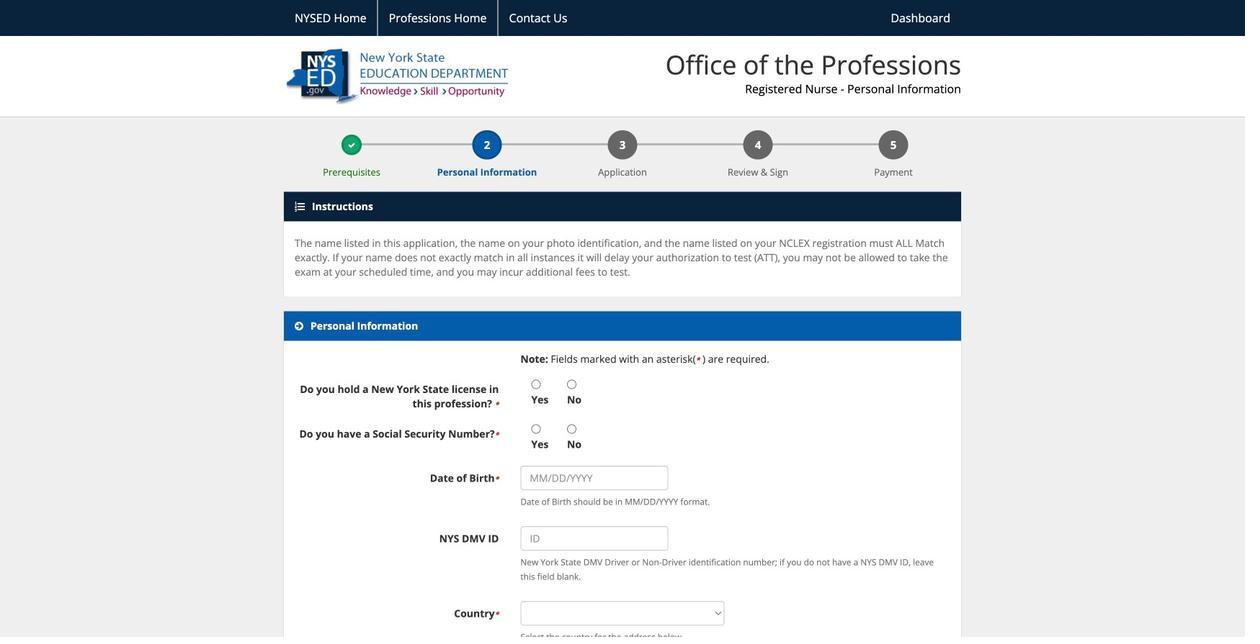 Task type: locate. For each thing, give the bounding box(es) containing it.
None radio
[[531, 425, 541, 434]]

ID text field
[[521, 527, 668, 551]]

None radio
[[531, 380, 541, 390], [567, 380, 577, 390], [567, 425, 577, 434], [531, 380, 541, 390], [567, 380, 577, 390], [567, 425, 577, 434]]

arrow circle right image
[[295, 322, 303, 332]]



Task type: describe. For each thing, give the bounding box(es) containing it.
list ol image
[[295, 202, 305, 212]]

check image
[[348, 142, 355, 149]]

MM/DD/YYYY text field
[[521, 466, 668, 491]]



Task type: vqa. For each thing, say whether or not it's contained in the screenshot.
arrow circle right Icon
yes



